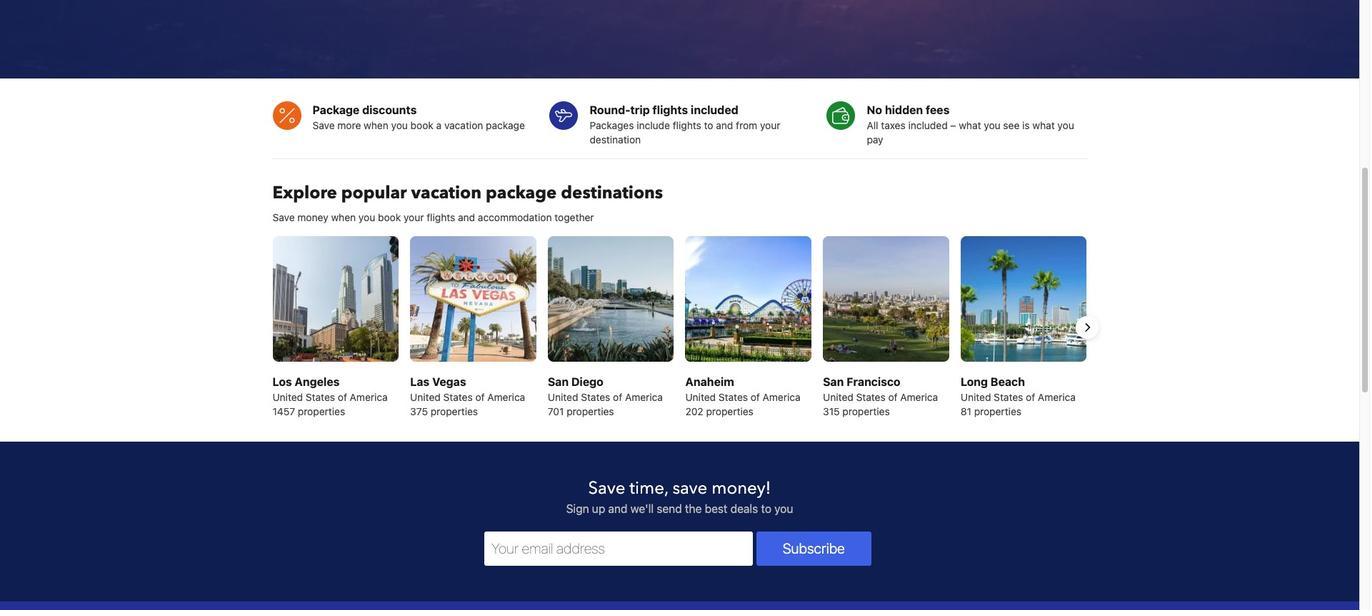 Task type: vqa. For each thing, say whether or not it's contained in the screenshot.
Las Vegas United States of America 375 properties
yes



Task type: describe. For each thing, give the bounding box(es) containing it.
san for san diego
[[548, 376, 569, 389]]

destinations
[[561, 181, 663, 205]]

save inside "package discounts save more when you book a vacation package"
[[313, 119, 335, 131]]

properties for san diego
[[567, 406, 614, 418]]

beach
[[991, 376, 1025, 389]]

los angeles united states of america 1457 properties
[[273, 376, 388, 418]]

popular
[[341, 181, 407, 205]]

francisco
[[847, 376, 901, 389]]

properties for san francisco
[[843, 406, 890, 418]]

states for san francisco
[[856, 392, 886, 404]]

from
[[736, 119, 758, 131]]

you inside save time, save money! sign up and we'll send the best deals to you
[[775, 503, 793, 516]]

vacation inside "package discounts save more when you book a vacation package"
[[444, 119, 483, 131]]

long
[[961, 376, 988, 389]]

and inside explore popular vacation package destinations save money when you book your flights and accommodation together
[[458, 211, 475, 224]]

round-
[[590, 103, 631, 116]]

of inside anaheim united states of america 202 properties
[[751, 392, 760, 404]]

taxes
[[881, 119, 906, 131]]

time,
[[630, 478, 668, 501]]

book inside "package discounts save more when you book a vacation package"
[[411, 119, 434, 131]]

1 what from the left
[[959, 119, 982, 131]]

fees
[[926, 103, 950, 116]]

anaheim
[[686, 376, 734, 389]]

pay
[[867, 133, 884, 146]]

the
[[685, 503, 702, 516]]

united for las vegas
[[410, 392, 441, 404]]

more
[[338, 119, 361, 131]]

subscribe button
[[756, 533, 872, 567]]

a
[[436, 119, 442, 131]]

properties for long beach
[[975, 406, 1022, 418]]

we'll
[[631, 503, 654, 516]]

sign
[[566, 503, 589, 516]]

is
[[1023, 119, 1030, 131]]

1 vertical spatial flights
[[673, 119, 702, 131]]

vacation inside explore popular vacation package destinations save money when you book your flights and accommodation together
[[411, 181, 482, 205]]

81
[[961, 406, 972, 418]]

–
[[951, 119, 956, 131]]

money
[[298, 211, 329, 224]]

united for san diego
[[548, 392, 578, 404]]

save
[[673, 478, 708, 501]]

of for los angeles
[[338, 392, 347, 404]]

save inside explore popular vacation package destinations save money when you book your flights and accommodation together
[[273, 211, 295, 224]]

long beach united states of america 81 properties
[[961, 376, 1076, 418]]

states for long beach
[[994, 392, 1024, 404]]

you inside "package discounts save more when you book a vacation package"
[[391, 119, 408, 131]]

san diego united states of america 701 properties
[[548, 376, 663, 418]]

america for long beach
[[1038, 392, 1076, 404]]

united for los angeles
[[273, 392, 303, 404]]

explore popular vacation package destinations save money when you book your flights and accommodation together
[[273, 181, 663, 224]]

money!
[[712, 478, 771, 501]]

round-trip flights included packages include flights to and from your destination
[[590, 103, 781, 146]]

send
[[657, 503, 682, 516]]

save time, save money! footer
[[0, 443, 1360, 611]]

destination
[[590, 133, 641, 146]]

trip
[[631, 103, 650, 116]]

properties inside anaheim united states of america 202 properties
[[706, 406, 754, 418]]

next image
[[1079, 320, 1096, 337]]

all
[[867, 119, 879, 131]]

best
[[705, 503, 728, 516]]



Task type: locate. For each thing, give the bounding box(es) containing it.
save
[[313, 119, 335, 131], [273, 211, 295, 224], [589, 478, 626, 501]]

202
[[686, 406, 704, 418]]

and
[[716, 119, 733, 131], [458, 211, 475, 224], [608, 503, 628, 516]]

book down popular
[[378, 211, 401, 224]]

to left from
[[704, 119, 714, 131]]

2 horizontal spatial and
[[716, 119, 733, 131]]

0 vertical spatial flights
[[653, 103, 688, 116]]

san inside san francisco united states of america 315 properties
[[823, 376, 844, 389]]

to right the deals
[[761, 503, 772, 516]]

of
[[338, 392, 347, 404], [476, 392, 485, 404], [613, 392, 623, 404], [751, 392, 760, 404], [889, 392, 898, 404], [1026, 392, 1036, 404]]

1 package from the top
[[486, 119, 525, 131]]

america inside los angeles united states of america 1457 properties
[[350, 392, 388, 404]]

flights inside explore popular vacation package destinations save money when you book your flights and accommodation together
[[427, 211, 455, 224]]

united up 375
[[410, 392, 441, 404]]

your right from
[[760, 119, 781, 131]]

america for san francisco
[[901, 392, 938, 404]]

included inside no hidden fees all taxes included – what you see is what you pay
[[909, 119, 948, 131]]

america for las vegas
[[488, 392, 525, 404]]

properties down vegas
[[431, 406, 478, 418]]

states inside san francisco united states of america 315 properties
[[856, 392, 886, 404]]

vacation down a
[[411, 181, 482, 205]]

san inside san diego united states of america 701 properties
[[548, 376, 569, 389]]

your for package
[[404, 211, 424, 224]]

2 package from the top
[[486, 181, 557, 205]]

1457
[[273, 406, 295, 418]]

0 vertical spatial your
[[760, 119, 781, 131]]

deals
[[731, 503, 758, 516]]

you
[[391, 119, 408, 131], [984, 119, 1001, 131], [1058, 119, 1075, 131], [359, 211, 375, 224], [775, 503, 793, 516]]

1 vertical spatial when
[[331, 211, 356, 224]]

america inside las vegas united states of america 375 properties
[[488, 392, 525, 404]]

4 america from the left
[[763, 392, 801, 404]]

1 vertical spatial vacation
[[411, 181, 482, 205]]

package inside "package discounts save more when you book a vacation package"
[[486, 119, 525, 131]]

you right is
[[1058, 119, 1075, 131]]

when down discounts
[[364, 119, 389, 131]]

together
[[555, 211, 594, 224]]

6 united from the left
[[961, 392, 991, 404]]

los
[[273, 376, 292, 389]]

2 america from the left
[[488, 392, 525, 404]]

5 properties from the left
[[843, 406, 890, 418]]

1 horizontal spatial book
[[411, 119, 434, 131]]

1 states from the left
[[306, 392, 335, 404]]

1 vertical spatial and
[[458, 211, 475, 224]]

united for san francisco
[[823, 392, 854, 404]]

explore
[[273, 181, 337, 205]]

315
[[823, 406, 840, 418]]

5 america from the left
[[901, 392, 938, 404]]

states down angeles
[[306, 392, 335, 404]]

1 horizontal spatial save
[[313, 119, 335, 131]]

0 horizontal spatial included
[[691, 103, 739, 116]]

states down the anaheim
[[719, 392, 748, 404]]

san left diego
[[548, 376, 569, 389]]

united inside san francisco united states of america 315 properties
[[823, 392, 854, 404]]

when
[[364, 119, 389, 131], [331, 211, 356, 224]]

properties down diego
[[567, 406, 614, 418]]

5 of from the left
[[889, 392, 898, 404]]

1 vertical spatial book
[[378, 211, 401, 224]]

states down diego
[[581, 392, 611, 404]]

united up 202
[[686, 392, 716, 404]]

3 united from the left
[[548, 392, 578, 404]]

las
[[410, 376, 430, 389]]

701
[[548, 406, 564, 418]]

of for long beach
[[1026, 392, 1036, 404]]

of for san diego
[[613, 392, 623, 404]]

no
[[867, 103, 883, 116]]

america inside san diego united states of america 701 properties
[[625, 392, 663, 404]]

0 horizontal spatial your
[[404, 211, 424, 224]]

2 vertical spatial flights
[[427, 211, 455, 224]]

5 states from the left
[[856, 392, 886, 404]]

properties down beach
[[975, 406, 1022, 418]]

united
[[273, 392, 303, 404], [410, 392, 441, 404], [548, 392, 578, 404], [686, 392, 716, 404], [823, 392, 854, 404], [961, 392, 991, 404]]

you right the deals
[[775, 503, 793, 516]]

0 vertical spatial book
[[411, 119, 434, 131]]

1 united from the left
[[273, 392, 303, 404]]

1 vertical spatial save
[[273, 211, 295, 224]]

properties for los angeles
[[298, 406, 345, 418]]

united inside long beach united states of america 81 properties
[[961, 392, 991, 404]]

america
[[350, 392, 388, 404], [488, 392, 525, 404], [625, 392, 663, 404], [763, 392, 801, 404], [901, 392, 938, 404], [1038, 392, 1076, 404]]

america inside long beach united states of america 81 properties
[[1038, 392, 1076, 404]]

save down package
[[313, 119, 335, 131]]

united inside las vegas united states of america 375 properties
[[410, 392, 441, 404]]

1 vertical spatial included
[[909, 119, 948, 131]]

united inside san diego united states of america 701 properties
[[548, 392, 578, 404]]

included down fees on the right top
[[909, 119, 948, 131]]

0 horizontal spatial to
[[704, 119, 714, 131]]

discounts
[[362, 103, 417, 116]]

vegas
[[432, 376, 466, 389]]

include
[[637, 119, 670, 131]]

4 properties from the left
[[706, 406, 754, 418]]

6 states from the left
[[994, 392, 1024, 404]]

0 vertical spatial included
[[691, 103, 739, 116]]

package
[[313, 103, 360, 116]]

you left the see
[[984, 119, 1001, 131]]

united down long
[[961, 392, 991, 404]]

diego
[[572, 376, 604, 389]]

included
[[691, 103, 739, 116], [909, 119, 948, 131]]

0 horizontal spatial and
[[458, 211, 475, 224]]

states inside long beach united states of america 81 properties
[[994, 392, 1024, 404]]

package inside explore popular vacation package destinations save money when you book your flights and accommodation together
[[486, 181, 557, 205]]

las vegas united states of america 375 properties
[[410, 376, 525, 418]]

states for las vegas
[[443, 392, 473, 404]]

what right is
[[1033, 119, 1055, 131]]

book inside explore popular vacation package destinations save money when you book your flights and accommodation together
[[378, 211, 401, 224]]

2 vertical spatial save
[[589, 478, 626, 501]]

what
[[959, 119, 982, 131], [1033, 119, 1055, 131]]

Your email address email field
[[485, 533, 753, 567]]

of inside san francisco united states of america 315 properties
[[889, 392, 898, 404]]

2 san from the left
[[823, 376, 844, 389]]

accommodation
[[478, 211, 552, 224]]

san
[[548, 376, 569, 389], [823, 376, 844, 389]]

properties right 202
[[706, 406, 754, 418]]

properties inside san diego united states of america 701 properties
[[567, 406, 614, 418]]

3 america from the left
[[625, 392, 663, 404]]

san for san francisco
[[823, 376, 844, 389]]

0 horizontal spatial book
[[378, 211, 401, 224]]

united up 701
[[548, 392, 578, 404]]

2 horizontal spatial save
[[589, 478, 626, 501]]

vacation right a
[[444, 119, 483, 131]]

2 vertical spatial and
[[608, 503, 628, 516]]

2 what from the left
[[1033, 119, 1055, 131]]

0 vertical spatial to
[[704, 119, 714, 131]]

and left accommodation
[[458, 211, 475, 224]]

states down vegas
[[443, 392, 473, 404]]

4 of from the left
[[751, 392, 760, 404]]

included up from
[[691, 103, 739, 116]]

0 horizontal spatial what
[[959, 119, 982, 131]]

flights
[[653, 103, 688, 116], [673, 119, 702, 131], [427, 211, 455, 224]]

states down beach
[[994, 392, 1024, 404]]

united for long beach
[[961, 392, 991, 404]]

1 horizontal spatial what
[[1033, 119, 1055, 131]]

states inside los angeles united states of america 1457 properties
[[306, 392, 335, 404]]

states inside las vegas united states of america 375 properties
[[443, 392, 473, 404]]

you down popular
[[359, 211, 375, 224]]

3 of from the left
[[613, 392, 623, 404]]

1 vertical spatial your
[[404, 211, 424, 224]]

united inside anaheim united states of america 202 properties
[[686, 392, 716, 404]]

0 vertical spatial package
[[486, 119, 525, 131]]

states for san diego
[[581, 392, 611, 404]]

see
[[1004, 119, 1020, 131]]

book
[[411, 119, 434, 131], [378, 211, 401, 224]]

to
[[704, 119, 714, 131], [761, 503, 772, 516]]

package right a
[[486, 119, 525, 131]]

states inside anaheim united states of america 202 properties
[[719, 392, 748, 404]]

2 of from the left
[[476, 392, 485, 404]]

2 properties from the left
[[431, 406, 478, 418]]

and inside save time, save money! sign up and we'll send the best deals to you
[[608, 503, 628, 516]]

what right –
[[959, 119, 982, 131]]

6 of from the left
[[1026, 392, 1036, 404]]

anaheim united states of america 202 properties
[[686, 376, 801, 418]]

to inside save time, save money! sign up and we'll send the best deals to you
[[761, 503, 772, 516]]

vacation
[[444, 119, 483, 131], [411, 181, 482, 205]]

when inside "package discounts save more when you book a vacation package"
[[364, 119, 389, 131]]

america inside anaheim united states of america 202 properties
[[763, 392, 801, 404]]

1 vertical spatial to
[[761, 503, 772, 516]]

2 united from the left
[[410, 392, 441, 404]]

5 united from the left
[[823, 392, 854, 404]]

when inside explore popular vacation package destinations save money when you book your flights and accommodation together
[[331, 211, 356, 224]]

hidden
[[885, 103, 923, 116]]

your for included
[[760, 119, 781, 131]]

0 horizontal spatial when
[[331, 211, 356, 224]]

6 america from the left
[[1038, 392, 1076, 404]]

save left money
[[273, 211, 295, 224]]

save inside save time, save money! sign up and we'll send the best deals to you
[[589, 478, 626, 501]]

packages
[[590, 119, 634, 131]]

explore popular vacation package destinations region
[[261, 236, 1099, 420]]

properties inside san francisco united states of america 315 properties
[[843, 406, 890, 418]]

of inside los angeles united states of america 1457 properties
[[338, 392, 347, 404]]

san up 315 on the bottom right of the page
[[823, 376, 844, 389]]

and left from
[[716, 119, 733, 131]]

properties down francisco
[[843, 406, 890, 418]]

1 vertical spatial package
[[486, 181, 557, 205]]

375
[[410, 406, 428, 418]]

1 horizontal spatial to
[[761, 503, 772, 516]]

0 vertical spatial when
[[364, 119, 389, 131]]

properties down angeles
[[298, 406, 345, 418]]

states for los angeles
[[306, 392, 335, 404]]

and inside round-trip flights included packages include flights to and from your destination
[[716, 119, 733, 131]]

united up 1457
[[273, 392, 303, 404]]

1 horizontal spatial and
[[608, 503, 628, 516]]

properties inside las vegas united states of america 375 properties
[[431, 406, 478, 418]]

properties inside long beach united states of america 81 properties
[[975, 406, 1022, 418]]

book left a
[[411, 119, 434, 131]]

america for los angeles
[[350, 392, 388, 404]]

0 vertical spatial and
[[716, 119, 733, 131]]

angeles
[[295, 376, 340, 389]]

of for las vegas
[[476, 392, 485, 404]]

1 properties from the left
[[298, 406, 345, 418]]

properties inside los angeles united states of america 1457 properties
[[298, 406, 345, 418]]

states inside san diego united states of america 701 properties
[[581, 392, 611, 404]]

4 states from the left
[[719, 392, 748, 404]]

2 states from the left
[[443, 392, 473, 404]]

1 america from the left
[[350, 392, 388, 404]]

states
[[306, 392, 335, 404], [443, 392, 473, 404], [581, 392, 611, 404], [719, 392, 748, 404], [856, 392, 886, 404], [994, 392, 1024, 404]]

1 horizontal spatial san
[[823, 376, 844, 389]]

subscribe
[[783, 541, 845, 558]]

states down francisco
[[856, 392, 886, 404]]

your inside round-trip flights included packages include flights to and from your destination
[[760, 119, 781, 131]]

of inside las vegas united states of america 375 properties
[[476, 392, 485, 404]]

1 san from the left
[[548, 376, 569, 389]]

6 properties from the left
[[975, 406, 1022, 418]]

up
[[592, 503, 605, 516]]

properties for las vegas
[[431, 406, 478, 418]]

united up 315 on the bottom right of the page
[[823, 392, 854, 404]]

save up up
[[589, 478, 626, 501]]

included inside round-trip flights included packages include flights to and from your destination
[[691, 103, 739, 116]]

1 horizontal spatial included
[[909, 119, 948, 131]]

united inside los angeles united states of america 1457 properties
[[273, 392, 303, 404]]

to inside round-trip flights included packages include flights to and from your destination
[[704, 119, 714, 131]]

0 vertical spatial vacation
[[444, 119, 483, 131]]

package up accommodation
[[486, 181, 557, 205]]

of inside san diego united states of america 701 properties
[[613, 392, 623, 404]]

0 horizontal spatial san
[[548, 376, 569, 389]]

of inside long beach united states of america 81 properties
[[1026, 392, 1036, 404]]

package discounts save more when you book a vacation package
[[313, 103, 525, 131]]

you down discounts
[[391, 119, 408, 131]]

0 horizontal spatial save
[[273, 211, 295, 224]]

4 united from the left
[[686, 392, 716, 404]]

1 of from the left
[[338, 392, 347, 404]]

your
[[760, 119, 781, 131], [404, 211, 424, 224]]

properties
[[298, 406, 345, 418], [431, 406, 478, 418], [567, 406, 614, 418], [706, 406, 754, 418], [843, 406, 890, 418], [975, 406, 1022, 418]]

1 horizontal spatial when
[[364, 119, 389, 131]]

san francisco united states of america 315 properties
[[823, 376, 938, 418]]

3 states from the left
[[581, 392, 611, 404]]

package
[[486, 119, 525, 131], [486, 181, 557, 205]]

3 properties from the left
[[567, 406, 614, 418]]

when right money
[[331, 211, 356, 224]]

your inside explore popular vacation package destinations save money when you book your flights and accommodation together
[[404, 211, 424, 224]]

0 vertical spatial save
[[313, 119, 335, 131]]

no hidden fees all taxes included – what you see is what you pay
[[867, 103, 1075, 146]]

save time, save money! sign up and we'll send the best deals to you
[[566, 478, 793, 516]]

america inside san francisco united states of america 315 properties
[[901, 392, 938, 404]]

america for san diego
[[625, 392, 663, 404]]

of for san francisco
[[889, 392, 898, 404]]

and right up
[[608, 503, 628, 516]]

your down popular
[[404, 211, 424, 224]]

you inside explore popular vacation package destinations save money when you book your flights and accommodation together
[[359, 211, 375, 224]]

1 horizontal spatial your
[[760, 119, 781, 131]]



